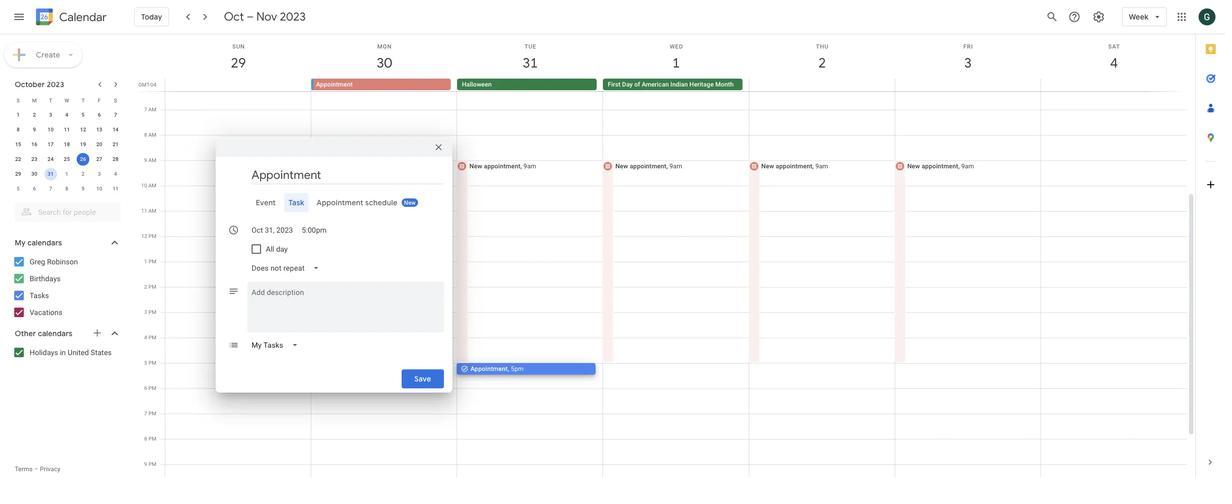 Task type: describe. For each thing, give the bounding box(es) containing it.
my calendars button
[[2, 235, 131, 252]]

halloween button
[[457, 79, 597, 90]]

terms
[[15, 466, 33, 474]]

22
[[15, 156, 21, 162]]

7 pm
[[144, 411, 156, 417]]

6 pm
[[144, 386, 156, 392]]

25
[[64, 156, 70, 162]]

27
[[96, 156, 102, 162]]

8 for 8 pm
[[144, 437, 147, 442]]

heritage
[[690, 81, 714, 88]]

calendars for my calendars
[[27, 238, 62, 248]]

november 6 element
[[28, 183, 41, 196]]

29 inside grid
[[230, 54, 245, 72]]

28
[[113, 156, 119, 162]]

tasks
[[30, 292, 49, 300]]

4 new from the left
[[908, 163, 920, 170]]

mon 30
[[376, 43, 392, 72]]

Add title text field
[[252, 168, 444, 183]]

calendar
[[59, 10, 107, 25]]

5 pm
[[144, 361, 156, 366]]

15 element
[[12, 139, 24, 151]]

12 pm
[[141, 234, 156, 239]]

10 for the 10 element
[[48, 127, 54, 133]]

american
[[642, 81, 669, 88]]

tab list containing event
[[224, 193, 444, 213]]

appointment for appointment
[[316, 81, 353, 88]]

14
[[113, 127, 119, 133]]

3 inside fri 3
[[964, 54, 971, 72]]

4 new appointment , 9am from the left
[[908, 163, 974, 170]]

terms – privacy
[[15, 466, 60, 474]]

Start date text field
[[252, 224, 293, 237]]

28 element
[[109, 153, 122, 166]]

1 t from the left
[[49, 98, 52, 103]]

robinson
[[47, 258, 78, 266]]

november 7 element
[[44, 183, 57, 196]]

today
[[141, 12, 162, 22]]

tue 31
[[522, 43, 537, 72]]

oct – nov 2023
[[224, 10, 306, 24]]

2 up 3 pm
[[144, 284, 147, 290]]

11 element
[[61, 124, 73, 136]]

2 inside november 2 element
[[82, 171, 85, 177]]

7 for 7 pm
[[144, 411, 147, 417]]

holidays in united states
[[30, 349, 112, 357]]

14 element
[[109, 124, 122, 136]]

9 up 16
[[33, 127, 36, 133]]

1 s from the left
[[17, 98, 20, 103]]

pm for 8 pm
[[149, 437, 156, 442]]

first day of american indian heritage month
[[608, 81, 734, 88]]

9 am
[[144, 158, 156, 163]]

1 horizontal spatial tab list
[[1196, 34, 1225, 448]]

sat
[[1109, 43, 1120, 50]]

gmt-
[[138, 82, 151, 88]]

9 for 9 pm
[[144, 462, 147, 468]]

3 cell from the left
[[895, 79, 1041, 91]]

– for terms
[[34, 466, 38, 474]]

appointment for appointment , 5pm
[[471, 366, 508, 373]]

all day
[[266, 245, 288, 254]]

task button
[[284, 193, 308, 213]]

25 element
[[61, 153, 73, 166]]

5pm
[[511, 366, 524, 373]]

04
[[151, 82, 156, 88]]

fri 3
[[964, 43, 973, 72]]

new element
[[402, 199, 419, 207]]

oct
[[224, 10, 244, 24]]

week
[[1129, 12, 1149, 22]]

am for 10 am
[[148, 183, 156, 189]]

11 am
[[141, 208, 156, 214]]

today button
[[134, 4, 169, 30]]

2 inside thu 2
[[818, 54, 825, 72]]

event button
[[252, 193, 280, 213]]

24
[[48, 156, 54, 162]]

Start time text field
[[302, 224, 327, 237]]

4 cell from the left
[[1041, 79, 1187, 91]]

29 link
[[226, 51, 251, 76]]

mon
[[377, 43, 392, 50]]

3 up the 10 element
[[49, 112, 52, 118]]

grid containing 29
[[135, 34, 1196, 478]]

thu
[[816, 43, 829, 50]]

other calendars button
[[2, 326, 131, 343]]

week button
[[1122, 4, 1167, 30]]

sun
[[232, 43, 245, 50]]

greg robinson
[[30, 258, 78, 266]]

10 element
[[44, 124, 57, 136]]

1 horizontal spatial 2023
[[280, 10, 306, 24]]

my calendars list
[[2, 254, 131, 321]]

16
[[31, 142, 37, 147]]

other calendars
[[15, 329, 72, 339]]

privacy link
[[40, 466, 60, 474]]

october 2023 grid
[[10, 93, 124, 197]]

first
[[608, 81, 621, 88]]

1 new from the left
[[470, 163, 482, 170]]

1 down 12 pm
[[144, 259, 147, 265]]

– for oct
[[247, 10, 254, 24]]

of
[[634, 81, 640, 88]]

4 down 28 element
[[114, 171, 117, 177]]

row group containing 1
[[10, 108, 124, 197]]

1 pm
[[144, 259, 156, 265]]

row containing 8
[[10, 123, 124, 137]]

gmt-04
[[138, 82, 156, 88]]

appointment schedule
[[317, 198, 398, 208]]

4 pm
[[144, 335, 156, 341]]

1 down 25 element
[[65, 171, 68, 177]]

10 am
[[141, 183, 156, 189]]

24 element
[[44, 153, 57, 166]]

november 10 element
[[93, 183, 106, 196]]

1 appointment from the left
[[484, 163, 521, 170]]

united
[[68, 349, 89, 357]]

3 pm
[[144, 310, 156, 316]]

wed 1
[[670, 43, 683, 72]]

3 link
[[956, 51, 980, 76]]

21
[[113, 142, 119, 147]]

pm for 6 pm
[[149, 386, 156, 392]]

11 for 11 am
[[141, 208, 147, 214]]

2 appointment from the left
[[630, 163, 667, 170]]

12 element
[[77, 124, 89, 136]]

october 2023
[[15, 80, 64, 89]]

privacy
[[40, 466, 60, 474]]

30 link
[[372, 51, 397, 76]]

17 element
[[44, 139, 57, 151]]

1 up 15
[[17, 112, 20, 118]]

birthdays
[[30, 275, 61, 283]]

all
[[266, 245, 274, 254]]

appointment for appointment schedule
[[317, 198, 364, 208]]

3 9am from the left
[[816, 163, 828, 170]]

1 cell from the left
[[165, 79, 311, 91]]

other
[[15, 329, 36, 339]]

31 inside cell
[[48, 171, 54, 177]]

30 element
[[28, 168, 41, 181]]

pm for 1 pm
[[149, 259, 156, 265]]

november 8 element
[[61, 183, 73, 196]]

2 9am from the left
[[670, 163, 682, 170]]

15
[[15, 142, 21, 147]]

holidays
[[30, 349, 58, 357]]

26 cell
[[75, 152, 91, 167]]

w
[[65, 98, 69, 103]]

2 pm
[[144, 284, 156, 290]]

am for 9 am
[[148, 158, 156, 163]]

1 inside wed 1
[[672, 54, 679, 72]]

row containing 5
[[10, 182, 124, 197]]

7 for november 7 element
[[49, 186, 52, 192]]

17
[[48, 142, 54, 147]]

create
[[36, 50, 60, 60]]

8 for 8 am
[[144, 132, 147, 138]]

3 appointment from the left
[[776, 163, 813, 170]]

27 element
[[93, 153, 106, 166]]

calendar heading
[[57, 10, 107, 25]]

3 new appointment , 9am from the left
[[762, 163, 828, 170]]

pm for 9 pm
[[149, 462, 156, 468]]

row containing 22
[[10, 152, 124, 167]]

23 element
[[28, 153, 41, 166]]



Task type: locate. For each thing, give the bounding box(es) containing it.
31 cell
[[43, 167, 59, 182]]

1 horizontal spatial t
[[81, 98, 85, 103]]

2 horizontal spatial 6
[[144, 386, 147, 392]]

october
[[15, 80, 45, 89]]

None field
[[247, 259, 328, 278], [247, 336, 307, 355], [247, 259, 328, 278], [247, 336, 307, 355]]

6 inside "element"
[[33, 186, 36, 192]]

6 for november 6 "element"
[[33, 186, 36, 192]]

my
[[15, 238, 26, 248]]

in
[[60, 349, 66, 357]]

3 new from the left
[[762, 163, 774, 170]]

states
[[91, 349, 112, 357]]

4 pm from the top
[[149, 310, 156, 316]]

2 down m
[[33, 112, 36, 118]]

4 down w
[[65, 112, 68, 118]]

1 vertical spatial 2023
[[47, 80, 64, 89]]

cell
[[165, 79, 311, 91], [749, 79, 895, 91], [895, 79, 1041, 91], [1041, 79, 1187, 91]]

29 inside row
[[15, 171, 21, 177]]

31 down '24' element
[[48, 171, 54, 177]]

31
[[522, 54, 537, 72], [48, 171, 54, 177]]

2 new appointment , 9am from the left
[[616, 163, 682, 170]]

10 for 'november 10' element
[[96, 186, 102, 192]]

5 inside grid
[[144, 361, 147, 366]]

cell down 3 link
[[895, 79, 1041, 91]]

0 vertical spatial 31
[[522, 54, 537, 72]]

0 horizontal spatial 11
[[64, 127, 70, 133]]

10 up 11 am
[[141, 183, 147, 189]]

am for 11 am
[[148, 208, 156, 214]]

9 down november 2 element
[[82, 186, 85, 192]]

8
[[17, 127, 20, 133], [144, 132, 147, 138], [65, 186, 68, 192], [144, 437, 147, 442]]

0 horizontal spatial 10
[[48, 127, 54, 133]]

2023 right nov
[[280, 10, 306, 24]]

add other calendars image
[[92, 328, 103, 339]]

1 down wed at the right of the page
[[672, 54, 679, 72]]

pm for 3 pm
[[149, 310, 156, 316]]

3
[[964, 54, 971, 72], [49, 112, 52, 118], [98, 171, 101, 177], [144, 310, 147, 316]]

wed
[[670, 43, 683, 50]]

3 down 2 pm
[[144, 310, 147, 316]]

am up 12 pm
[[148, 208, 156, 214]]

8 up the 9 am
[[144, 132, 147, 138]]

2 vertical spatial 11
[[141, 208, 147, 214]]

pm for 5 pm
[[149, 361, 156, 366]]

0 vertical spatial 11
[[64, 127, 70, 133]]

2 down the thu on the top right of the page
[[818, 54, 825, 72]]

2 cell from the left
[[749, 79, 895, 91]]

pm down 5 pm
[[149, 386, 156, 392]]

sat 4
[[1109, 43, 1120, 72]]

3 down 27 element
[[98, 171, 101, 177]]

s left m
[[17, 98, 20, 103]]

11 for 11 element
[[64, 127, 70, 133]]

november 1 element
[[61, 168, 73, 181]]

calendars
[[27, 238, 62, 248], [38, 329, 72, 339]]

1 vertical spatial 5
[[17, 186, 20, 192]]

5 up the 6 pm
[[144, 361, 147, 366]]

20 element
[[93, 139, 106, 151]]

nov
[[256, 10, 277, 24]]

6 inside grid
[[144, 386, 147, 392]]

1 vertical spatial 12
[[141, 234, 147, 239]]

pm down 8 pm
[[149, 462, 156, 468]]

10 inside grid
[[141, 183, 147, 189]]

row
[[161, 79, 1196, 91], [10, 93, 124, 108], [10, 108, 124, 123], [10, 123, 124, 137], [10, 137, 124, 152], [10, 152, 124, 167], [10, 167, 124, 182], [10, 182, 124, 197]]

30 inside 'october 2023' grid
[[31, 171, 37, 177]]

t left w
[[49, 98, 52, 103]]

1 vertical spatial 11
[[113, 186, 119, 192]]

5 am from the top
[[148, 208, 156, 214]]

19
[[80, 142, 86, 147]]

5 down '29' element
[[17, 186, 20, 192]]

1 horizontal spatial 10
[[96, 186, 102, 192]]

4 up 5 pm
[[144, 335, 147, 341]]

13 element
[[93, 124, 106, 136]]

0 vertical spatial appointment
[[316, 81, 353, 88]]

8 pm from the top
[[149, 411, 156, 417]]

am down 8 am on the top left of the page
[[148, 158, 156, 163]]

8 am
[[144, 132, 156, 138]]

8 up 15
[[17, 127, 20, 133]]

2 pm from the top
[[149, 259, 156, 265]]

day
[[622, 81, 633, 88]]

appointment button
[[314, 79, 451, 90]]

pm up 9 pm
[[149, 437, 156, 442]]

13
[[96, 127, 102, 133]]

2 t from the left
[[81, 98, 85, 103]]

t left f
[[81, 98, 85, 103]]

pm for 4 pm
[[149, 335, 156, 341]]

pm up the 6 pm
[[149, 361, 156, 366]]

8 down 'november 1' element
[[65, 186, 68, 192]]

– right oct
[[247, 10, 254, 24]]

pm up 5 pm
[[149, 335, 156, 341]]

18 element
[[61, 139, 73, 151]]

pm for 7 pm
[[149, 411, 156, 417]]

6 pm from the top
[[149, 361, 156, 366]]

5 pm from the top
[[149, 335, 156, 341]]

10 pm from the top
[[149, 462, 156, 468]]

4 inside sat 4
[[1110, 54, 1117, 72]]

schedule
[[366, 198, 398, 208]]

7 down 31 element
[[49, 186, 52, 192]]

1 horizontal spatial 6
[[98, 112, 101, 118]]

7 pm from the top
[[149, 386, 156, 392]]

0 horizontal spatial 2023
[[47, 80, 64, 89]]

2 vertical spatial 5
[[144, 361, 147, 366]]

1 vertical spatial 6
[[33, 186, 36, 192]]

None search field
[[0, 199, 131, 222]]

cell down 29 'link'
[[165, 79, 311, 91]]

6 down f
[[98, 112, 101, 118]]

2 s from the left
[[114, 98, 117, 103]]

11 for november 11 element
[[113, 186, 119, 192]]

appointment inside appointment button
[[316, 81, 353, 88]]

23
[[31, 156, 37, 162]]

halloween
[[462, 81, 492, 88]]

7 up 14 at the top left
[[114, 112, 117, 118]]

vacations
[[30, 309, 62, 317]]

settings menu image
[[1093, 11, 1105, 23]]

1 vertical spatial calendars
[[38, 329, 72, 339]]

9 pm from the top
[[149, 437, 156, 442]]

9 for november 9 element
[[82, 186, 85, 192]]

0 vertical spatial 6
[[98, 112, 101, 118]]

29 down sun
[[230, 54, 245, 72]]

greg
[[30, 258, 45, 266]]

9 down 8 pm
[[144, 462, 147, 468]]

tue
[[525, 43, 537, 50]]

7 am
[[144, 107, 156, 113]]

19 element
[[77, 139, 89, 151]]

–
[[247, 10, 254, 24], [34, 466, 38, 474]]

appointment , 5pm
[[471, 366, 524, 373]]

am down the 9 am
[[148, 183, 156, 189]]

21 element
[[109, 139, 122, 151]]

0 horizontal spatial s
[[17, 98, 20, 103]]

10 for 10 am
[[141, 183, 147, 189]]

12 inside grid
[[141, 234, 147, 239]]

2023
[[280, 10, 306, 24], [47, 80, 64, 89]]

0 horizontal spatial tab list
[[224, 193, 444, 213]]

9 up the "10 am"
[[144, 158, 147, 163]]

5 for 5 pm
[[144, 361, 147, 366]]

31 down tue
[[522, 54, 537, 72]]

2023 right the october
[[47, 80, 64, 89]]

29
[[230, 54, 245, 72], [15, 171, 21, 177]]

row containing appointment
[[161, 79, 1196, 91]]

event
[[256, 198, 276, 208]]

6 for 6 pm
[[144, 386, 147, 392]]

1 vertical spatial 29
[[15, 171, 21, 177]]

4 am from the top
[[148, 183, 156, 189]]

2 am from the top
[[148, 132, 156, 138]]

november 11 element
[[109, 183, 122, 196]]

row containing 15
[[10, 137, 124, 152]]

11 down the november 4 element
[[113, 186, 119, 192]]

30 down 23 element at the top left of the page
[[31, 171, 37, 177]]

0 horizontal spatial t
[[49, 98, 52, 103]]

2 vertical spatial 6
[[144, 386, 147, 392]]

31 element
[[44, 168, 57, 181]]

26, today element
[[77, 153, 89, 166]]

thu 2
[[816, 43, 829, 72]]

5 for november 5 element on the left of page
[[17, 186, 20, 192]]

1 am from the top
[[148, 107, 156, 113]]

31 link
[[518, 51, 543, 76]]

9 for 9 am
[[144, 158, 147, 163]]

10 up 17
[[48, 127, 54, 133]]

s right f
[[114, 98, 117, 103]]

1 vertical spatial appointment
[[317, 198, 364, 208]]

appointment inside tab list
[[317, 198, 364, 208]]

12 down 11 am
[[141, 234, 147, 239]]

calendar element
[[34, 6, 107, 30]]

appointment
[[316, 81, 353, 88], [317, 198, 364, 208], [471, 366, 508, 373]]

29 element
[[12, 168, 24, 181]]

3 down fri
[[964, 54, 971, 72]]

3 am from the top
[[148, 158, 156, 163]]

1 horizontal spatial 11
[[113, 186, 119, 192]]

am for 8 am
[[148, 132, 156, 138]]

6 down 5 pm
[[144, 386, 147, 392]]

1 new appointment , 9am from the left
[[470, 163, 536, 170]]

8 for november 8 element
[[65, 186, 68, 192]]

0 horizontal spatial –
[[34, 466, 38, 474]]

grid
[[135, 34, 1196, 478]]

pm for 12 pm
[[149, 234, 156, 239]]

indian
[[671, 81, 688, 88]]

12 for 12
[[80, 127, 86, 133]]

18
[[64, 142, 70, 147]]

1 horizontal spatial –
[[247, 10, 254, 24]]

0 vertical spatial 2023
[[280, 10, 306, 24]]

0 vertical spatial –
[[247, 10, 254, 24]]

10 down november 3 element
[[96, 186, 102, 192]]

pm down 2 pm
[[149, 310, 156, 316]]

1 link
[[664, 51, 689, 76]]

0 horizontal spatial 30
[[31, 171, 37, 177]]

1 horizontal spatial 30
[[376, 54, 391, 72]]

new appointment , 9am
[[470, 163, 536, 170], [616, 163, 682, 170], [762, 163, 828, 170], [908, 163, 974, 170]]

november 4 element
[[109, 168, 122, 181]]

day
[[276, 245, 288, 254]]

new
[[404, 200, 416, 207]]

20
[[96, 142, 102, 147]]

main drawer image
[[13, 11, 25, 23]]

30
[[376, 54, 391, 72], [31, 171, 37, 177]]

0 horizontal spatial 31
[[48, 171, 54, 177]]

pm up 1 pm at left bottom
[[149, 234, 156, 239]]

november 5 element
[[12, 183, 24, 196]]

2 link
[[810, 51, 835, 76]]

4 down sat on the top right
[[1110, 54, 1117, 72]]

cell down 4 "link"
[[1041, 79, 1187, 91]]

0 vertical spatial 30
[[376, 54, 391, 72]]

pm for 2 pm
[[149, 284, 156, 290]]

first day of american indian heritage month button
[[603, 79, 743, 90]]

9 pm
[[144, 462, 156, 468]]

7 for 7 am
[[144, 107, 147, 113]]

7 down gmt-
[[144, 107, 147, 113]]

30 down mon
[[376, 54, 391, 72]]

3 pm from the top
[[149, 284, 156, 290]]

11 up 18 at the left of page
[[64, 127, 70, 133]]

16 element
[[28, 139, 41, 151]]

7 down the 6 pm
[[144, 411, 147, 417]]

2 horizontal spatial 10
[[141, 183, 147, 189]]

f
[[98, 98, 101, 103]]

2 vertical spatial appointment
[[471, 366, 508, 373]]

november 2 element
[[77, 168, 89, 181]]

11 down the "10 am"
[[141, 208, 147, 214]]

s
[[17, 98, 20, 103], [114, 98, 117, 103]]

am up the 9 am
[[148, 132, 156, 138]]

1 pm from the top
[[149, 234, 156, 239]]

november 9 element
[[77, 183, 89, 196]]

1 vertical spatial 30
[[31, 171, 37, 177]]

22 element
[[12, 153, 24, 166]]

1 horizontal spatial 29
[[230, 54, 245, 72]]

0 vertical spatial 5
[[82, 112, 85, 118]]

calendars up greg on the left
[[27, 238, 62, 248]]

11
[[64, 127, 70, 133], [113, 186, 119, 192], [141, 208, 147, 214]]

0 horizontal spatial 5
[[17, 186, 20, 192]]

6 down "30" element
[[33, 186, 36, 192]]

0 vertical spatial calendars
[[27, 238, 62, 248]]

29 down 22 element
[[15, 171, 21, 177]]

tab list
[[1196, 34, 1225, 448], [224, 193, 444, 213]]

november 3 element
[[93, 168, 106, 181]]

cell down the 2 link
[[749, 79, 895, 91]]

0 vertical spatial 12
[[80, 127, 86, 133]]

calendars up in
[[38, 329, 72, 339]]

2 horizontal spatial 11
[[141, 208, 147, 214]]

12 for 12 pm
[[141, 234, 147, 239]]

4 appointment from the left
[[922, 163, 959, 170]]

8 up 9 pm
[[144, 437, 147, 442]]

my calendars
[[15, 238, 62, 248]]

2 new from the left
[[616, 163, 628, 170]]

0 horizontal spatial 12
[[80, 127, 86, 133]]

am for 7 am
[[148, 107, 156, 113]]

am
[[148, 107, 156, 113], [148, 132, 156, 138], [148, 158, 156, 163], [148, 183, 156, 189], [148, 208, 156, 214]]

4 9am from the left
[[962, 163, 974, 170]]

0 horizontal spatial 6
[[33, 186, 36, 192]]

pm
[[149, 234, 156, 239], [149, 259, 156, 265], [149, 284, 156, 290], [149, 310, 156, 316], [149, 335, 156, 341], [149, 361, 156, 366], [149, 386, 156, 392], [149, 411, 156, 417], [149, 437, 156, 442], [149, 462, 156, 468]]

30 inside mon 30
[[376, 54, 391, 72]]

4
[[1110, 54, 1117, 72], [65, 112, 68, 118], [114, 171, 117, 177], [144, 335, 147, 341]]

1 vertical spatial –
[[34, 466, 38, 474]]

Search for people text field
[[21, 203, 114, 222]]

0 vertical spatial 29
[[230, 54, 245, 72]]

1 horizontal spatial 31
[[522, 54, 537, 72]]

2 down the 26, today element on the left
[[82, 171, 85, 177]]

pm up 3 pm
[[149, 284, 156, 290]]

row containing 29
[[10, 167, 124, 182]]

– right terms link
[[34, 466, 38, 474]]

12 inside row
[[80, 127, 86, 133]]

5 up 12 element
[[82, 112, 85, 118]]

4 link
[[1102, 51, 1126, 76]]

terms link
[[15, 466, 33, 474]]

row containing s
[[10, 93, 124, 108]]

fri
[[964, 43, 973, 50]]

row group
[[10, 108, 124, 197]]

12 up 19
[[80, 127, 86, 133]]

calendars for other calendars
[[38, 329, 72, 339]]

1 9am from the left
[[524, 163, 536, 170]]

m
[[32, 98, 37, 103]]

pm down the 6 pm
[[149, 411, 156, 417]]

1 horizontal spatial 5
[[82, 112, 85, 118]]

pm up 2 pm
[[149, 259, 156, 265]]

2 horizontal spatial 5
[[144, 361, 147, 366]]

5
[[82, 112, 85, 118], [17, 186, 20, 192], [144, 361, 147, 366]]

am down 04
[[148, 107, 156, 113]]

Add description text field
[[247, 287, 444, 325]]

1 vertical spatial 31
[[48, 171, 54, 177]]

0 horizontal spatial 29
[[15, 171, 21, 177]]

sun 29
[[230, 43, 245, 72]]

1 horizontal spatial s
[[114, 98, 117, 103]]

1 horizontal spatial 12
[[141, 234, 147, 239]]

row containing 1
[[10, 108, 124, 123]]



Task type: vqa. For each thing, say whether or not it's contained in the screenshot.
the bottommost the
no



